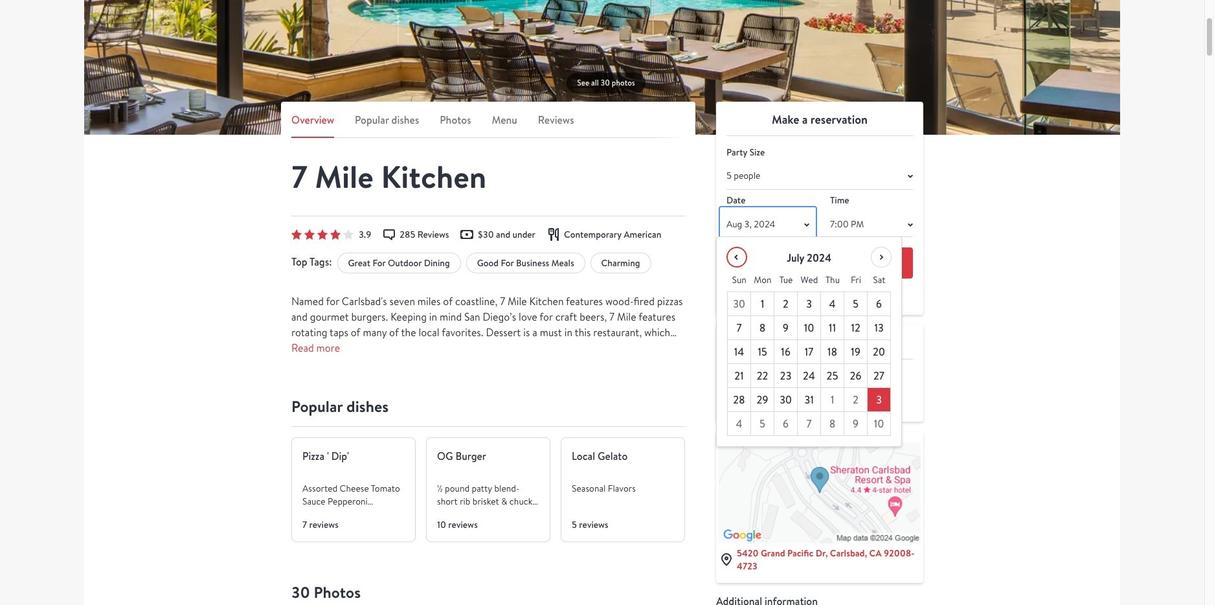 Task type: locate. For each thing, give the bounding box(es) containing it.
tab list
[[292, 112, 686, 138]]

saturday element
[[868, 269, 892, 292]]

friday element
[[845, 269, 868, 292]]

grid
[[728, 269, 892, 436]]

google map for 7 mile kitchen image
[[719, 443, 921, 544]]

wednesday element
[[798, 269, 822, 292]]

monday element
[[752, 269, 775, 292]]

sunday element
[[728, 269, 752, 292]]

7 mile kitchen, carlsbad, ca image
[[84, 0, 1121, 135]]

tuesday element
[[775, 269, 798, 292]]



Task type: vqa. For each thing, say whether or not it's contained in the screenshot.
"Google Map for 7 Mile Kitchen" image
yes



Task type: describe. For each thing, give the bounding box(es) containing it.
thursday element
[[822, 269, 845, 292]]

3.9 stars image
[[292, 229, 354, 240]]



